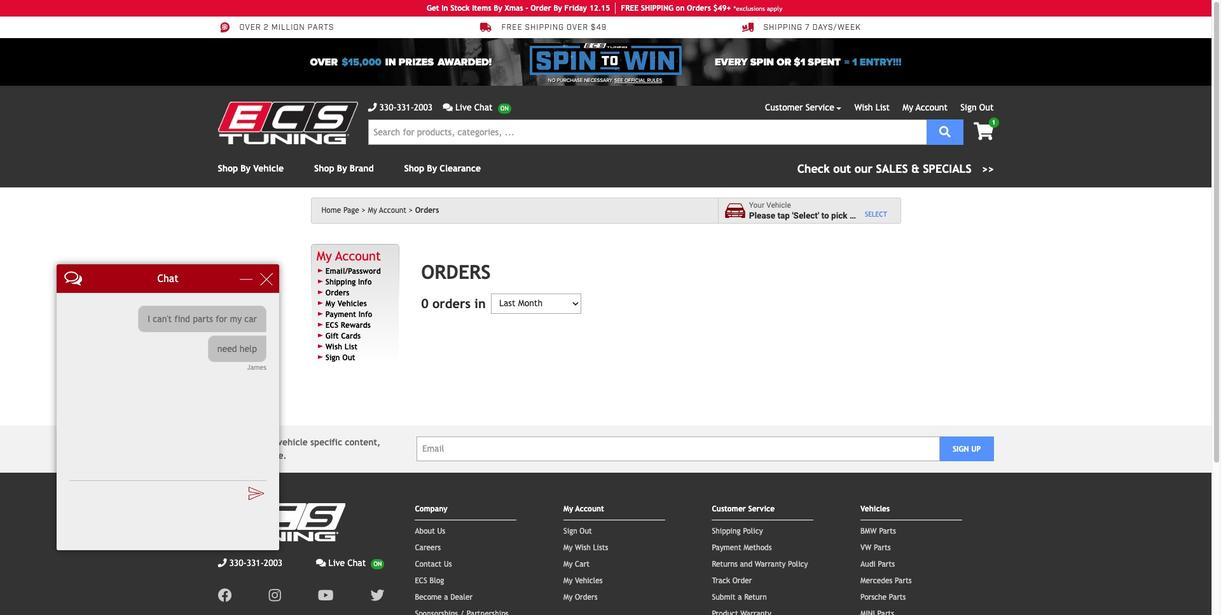 Task type: vqa. For each thing, say whether or not it's contained in the screenshot.
increase
no



Task type: locate. For each thing, give the bounding box(es) containing it.
rules
[[647, 78, 662, 83]]

wish list link
[[854, 102, 890, 113], [325, 343, 357, 352]]

a inside your vehicle please tap 'select' to pick a vehicle
[[850, 210, 854, 220]]

1 vertical spatial ecs tuning image
[[218, 503, 345, 542]]

clearance
[[440, 163, 481, 174]]

2003 up instagram logo
[[264, 558, 282, 568]]

ecs left blog
[[415, 577, 427, 585]]

0
[[421, 296, 429, 311]]

0 horizontal spatial 1
[[852, 56, 857, 68]]

3 shop from the left
[[404, 163, 424, 174]]

1 vertical spatial payment
[[712, 543, 741, 552]]

0 vertical spatial to
[[821, 210, 829, 220]]

my for my account 'link' related to wish list
[[903, 102, 913, 113]]

parts right bmw
[[879, 527, 896, 536]]

0 vertical spatial payment
[[325, 310, 356, 319]]

home page link
[[321, 206, 366, 215]]

track order link
[[712, 577, 752, 585]]

us for about us
[[437, 527, 445, 536]]

331- for 330-331-2003 link corresponding to comments image
[[247, 558, 264, 568]]

sign out link down gift cards link
[[325, 353, 355, 362]]

2003
[[414, 102, 433, 113], [264, 558, 282, 568]]

free
[[621, 4, 639, 13]]

vw parts link
[[860, 543, 891, 552]]

parts right vw
[[874, 543, 891, 552]]

live chat right comments icon
[[455, 102, 493, 113]]

1 vertical spatial and
[[740, 560, 752, 569]]

wish up cart
[[575, 543, 591, 552]]

1 horizontal spatial live chat link
[[443, 101, 511, 114]]

phone image down over $15,000 in prizes
[[368, 103, 377, 112]]

payment up returns
[[712, 543, 741, 552]]

sign
[[960, 102, 977, 113], [325, 353, 340, 362], [218, 437, 235, 447], [953, 445, 969, 454], [563, 527, 577, 536]]

0 horizontal spatial service
[[748, 505, 775, 514]]

2 vertical spatial shipping
[[712, 527, 741, 536]]

1 horizontal spatial order
[[732, 577, 752, 585]]

330-331-2003 for phone image corresponding to comments image
[[229, 558, 282, 568]]

specials
[[923, 162, 972, 176]]

comments image
[[443, 103, 453, 112]]

1 horizontal spatial shipping
[[712, 527, 741, 536]]

2 ecs tuning image from the top
[[218, 503, 345, 542]]

330-331-2003 left comments icon
[[379, 102, 433, 113]]

live chat for comments icon
[[455, 102, 493, 113]]

out up "1" link at the top of page
[[979, 102, 994, 113]]

0 vertical spatial 330-331-2003
[[379, 102, 433, 113]]

0 vertical spatial live chat
[[455, 102, 493, 113]]

1 vertical spatial 2003
[[264, 558, 282, 568]]

every
[[715, 56, 748, 68]]

no purchase necessary. see official rules .
[[548, 78, 663, 83]]

2 vertical spatial my account
[[563, 505, 604, 514]]

2 shop from the left
[[314, 163, 334, 174]]

1 vertical spatial to
[[251, 437, 259, 447]]

orders right on
[[687, 4, 711, 13]]

2003 left comments icon
[[414, 102, 433, 113]]

wish list link down entry!!! on the right top
[[854, 102, 890, 113]]

1 vertical spatial 1
[[992, 119, 996, 126]]

customer service up shipping policy link
[[712, 505, 775, 514]]

email/password link
[[325, 267, 381, 276]]

a left 'dealer'
[[444, 593, 448, 602]]

customer inside dropdown button
[[765, 102, 803, 113]]

my account link
[[903, 102, 948, 113], [368, 206, 413, 215], [317, 249, 381, 263]]

1 vertical spatial my vehicles link
[[563, 577, 603, 585]]

my account link for home page
[[368, 206, 413, 215]]

facebook logo image
[[218, 589, 232, 603]]

1 vertical spatial my account
[[368, 206, 406, 215]]

and down payment methods
[[740, 560, 752, 569]]

and right sales,
[[244, 451, 259, 461]]

days/week
[[812, 23, 861, 33]]

order right - at the top left of the page
[[531, 4, 551, 13]]

vehicles up bmw parts
[[860, 505, 890, 514]]

shipping up orders "link"
[[325, 278, 356, 287]]

wish down entry!!! on the right top
[[854, 102, 873, 113]]

my down my vehicles
[[563, 593, 573, 602]]

friday
[[564, 4, 587, 13]]

about
[[415, 527, 435, 536]]

parts
[[879, 527, 896, 536], [874, 543, 891, 552], [878, 560, 895, 569], [895, 577, 912, 585], [889, 593, 906, 602]]

1 horizontal spatial list
[[876, 102, 890, 113]]

0 vertical spatial wish list link
[[854, 102, 890, 113]]

ecs inside my account email/password shipping info orders my vehicles payment info ecs rewards gift cards wish list sign out
[[325, 321, 338, 330]]

1 horizontal spatial payment
[[712, 543, 741, 552]]

my vehicles link down cart
[[563, 577, 603, 585]]

0 horizontal spatial my account
[[368, 206, 406, 215]]

shipping 7 days/week
[[763, 23, 861, 33]]

2 horizontal spatial out
[[979, 102, 994, 113]]

1 shop from the left
[[218, 163, 238, 174]]

live for comments image
[[328, 558, 345, 568]]

2 horizontal spatial wish
[[854, 102, 873, 113]]

or
[[777, 56, 791, 68]]

$49+
[[713, 4, 731, 13]]

service inside dropdown button
[[806, 102, 834, 113]]

about us
[[415, 527, 445, 536]]

0 horizontal spatial sign out
[[563, 527, 592, 536]]

0 horizontal spatial up
[[237, 437, 248, 447]]

ecs up "gift"
[[325, 321, 338, 330]]

1 vertical spatial vehicle
[[278, 437, 308, 447]]

account right page
[[379, 206, 406, 215]]

0 horizontal spatial live chat link
[[316, 557, 384, 570]]

in for $15,000
[[385, 56, 396, 68]]

live chat right comments image
[[328, 558, 366, 568]]

my account link up 'search' image
[[903, 102, 948, 113]]

330-331-2003 for phone image for comments icon
[[379, 102, 433, 113]]

free ship ping on orders $49+ *exclusions apply
[[621, 4, 782, 13]]

0 vertical spatial order
[[531, 4, 551, 13]]

2 horizontal spatial vehicles
[[860, 505, 890, 514]]

Email email field
[[417, 437, 940, 462]]

by for shop by vehicle
[[241, 163, 251, 174]]

wish list link down gift cards link
[[325, 343, 357, 352]]

1 horizontal spatial customer
[[765, 102, 803, 113]]

my account link right page
[[368, 206, 413, 215]]

0 horizontal spatial over
[[239, 23, 261, 33]]

up inside button
[[971, 445, 981, 454]]

my vehicles link up payment info link
[[325, 299, 367, 308]]

search image
[[939, 126, 951, 137]]

live chat link up clearance
[[443, 101, 511, 114]]

my cart
[[563, 560, 589, 569]]

1 vertical spatial wish list link
[[325, 343, 357, 352]]

330- down over $15,000 in prizes
[[379, 102, 397, 113]]

2003 for 330-331-2003 link corresponding to comments image
[[264, 558, 282, 568]]

youtube logo image
[[318, 589, 334, 603]]

account up my wish lists
[[575, 505, 604, 514]]

330-
[[379, 102, 397, 113], [229, 558, 247, 568]]

tap
[[777, 210, 790, 220]]

submit a return
[[712, 593, 767, 602]]

parts up "porsche parts" link
[[895, 577, 912, 585]]

1 ecs tuning image from the top
[[218, 102, 358, 144]]

my for my vehicles 'link' related to my cart link
[[563, 577, 573, 585]]

list inside my account email/password shipping info orders my vehicles payment info ecs rewards gift cards wish list sign out
[[345, 343, 357, 352]]

contact
[[415, 560, 442, 569]]

free shipping over $49 link
[[480, 22, 607, 33]]

phone image up facebook logo
[[218, 559, 227, 568]]

out down 'cards' at the left bottom of page
[[342, 353, 355, 362]]

page
[[343, 206, 359, 215]]

sign inside button
[[953, 445, 969, 454]]

330-331-2003 up instagram logo
[[229, 558, 282, 568]]

payment up ecs rewards "link"
[[325, 310, 356, 319]]

0 horizontal spatial live chat
[[328, 558, 366, 568]]

policy up methods
[[743, 527, 763, 536]]

*exclusions apply link
[[734, 3, 782, 13]]

1 vertical spatial wish
[[325, 343, 342, 352]]

2 vertical spatial out
[[580, 527, 592, 536]]

shipping up the payment methods 'link'
[[712, 527, 741, 536]]

us right about
[[437, 527, 445, 536]]

1 vertical spatial live chat
[[328, 558, 366, 568]]

items
[[472, 4, 491, 13]]

up for sign up to get vehicle specific content, sales, and more.
[[237, 437, 248, 447]]

$15,000
[[342, 56, 381, 68]]

1 horizontal spatial policy
[[788, 560, 808, 569]]

1 horizontal spatial phone image
[[368, 103, 377, 112]]

parts for audi parts
[[878, 560, 895, 569]]

my up my cart link
[[563, 543, 573, 552]]

get
[[262, 437, 275, 447]]

0 vertical spatial chat
[[474, 102, 493, 113]]

1 horizontal spatial 331-
[[397, 102, 414, 113]]

shipping down apply
[[763, 23, 803, 33]]

0 vertical spatial live chat link
[[443, 101, 511, 114]]

330-331-2003 link for comments icon
[[368, 101, 433, 114]]

2 horizontal spatial my account
[[903, 102, 948, 113]]

to inside sign up to get vehicle specific content, sales, and more.
[[251, 437, 259, 447]]

1 vertical spatial 330-331-2003
[[229, 558, 282, 568]]

chat for 330-331-2003 link corresponding to comments image live chat link
[[347, 558, 366, 568]]

become a dealer link
[[415, 593, 473, 602]]

email/password
[[325, 267, 381, 276]]

to
[[821, 210, 829, 220], [251, 437, 259, 447]]

0 vertical spatial in
[[385, 56, 396, 68]]

account inside my account email/password shipping info orders my vehicles payment info ecs rewards gift cards wish list sign out
[[335, 249, 381, 263]]

wish down "gift"
[[325, 343, 342, 352]]

account
[[916, 102, 948, 113], [379, 206, 406, 215], [335, 249, 381, 263], [575, 505, 604, 514]]

out up my wish lists
[[580, 527, 592, 536]]

shipping info link
[[325, 278, 372, 287]]

0 horizontal spatial out
[[342, 353, 355, 362]]

service
[[806, 102, 834, 113], [748, 505, 775, 514]]

my down my cart
[[563, 577, 573, 585]]

please
[[749, 210, 775, 220]]

live chat link up youtube logo
[[316, 557, 384, 570]]

sign out
[[960, 102, 994, 113], [563, 527, 592, 536]]

1 vertical spatial live chat link
[[316, 557, 384, 570]]

live right comments icon
[[455, 102, 472, 113]]

us right contact
[[444, 560, 452, 569]]

order
[[531, 4, 551, 13], [732, 577, 752, 585]]

2 horizontal spatial shop
[[404, 163, 424, 174]]

shopping cart image
[[974, 123, 994, 141]]

free shipping over $49
[[501, 23, 607, 33]]

my
[[903, 102, 913, 113], [368, 206, 377, 215], [317, 249, 332, 263], [325, 299, 335, 308], [563, 505, 573, 514], [563, 543, 573, 552], [563, 560, 573, 569], [563, 577, 573, 585], [563, 593, 573, 602]]

up for sign up
[[971, 445, 981, 454]]

ecs tuning image up shop by vehicle
[[218, 102, 358, 144]]

2 horizontal spatial shipping
[[763, 23, 803, 33]]

1 vertical spatial phone image
[[218, 559, 227, 568]]

0 vertical spatial customer
[[765, 102, 803, 113]]

1 vertical spatial 330-
[[229, 558, 247, 568]]

sign out up my wish lists
[[563, 527, 592, 536]]

over
[[239, 23, 261, 33], [310, 56, 338, 68]]

select link
[[865, 210, 887, 219]]

0 vertical spatial my account
[[903, 102, 948, 113]]

1 vertical spatial 330-331-2003 link
[[218, 557, 282, 570]]

0 vertical spatial 330-331-2003 link
[[368, 101, 433, 114]]

in left prizes
[[385, 56, 396, 68]]

my left cart
[[563, 560, 573, 569]]

orders down shop by clearance
[[415, 206, 439, 215]]

0 horizontal spatial wish
[[325, 343, 342, 352]]

my account right page
[[368, 206, 406, 215]]

select
[[865, 210, 887, 218]]

1 vertical spatial vehicle
[[766, 201, 791, 210]]

0 horizontal spatial 330-331-2003
[[229, 558, 282, 568]]

my right wish list
[[903, 102, 913, 113]]

over down parts
[[310, 56, 338, 68]]

wish
[[854, 102, 873, 113], [325, 343, 342, 352], [575, 543, 591, 552]]

list down 'cards' at the left bottom of page
[[345, 343, 357, 352]]

0 vertical spatial vehicles
[[338, 299, 367, 308]]

0 vertical spatial ecs
[[325, 321, 338, 330]]

ecs tuning image
[[218, 102, 358, 144], [218, 503, 345, 542]]

customer service inside dropdown button
[[765, 102, 834, 113]]

330-331-2003 link for comments image
[[218, 557, 282, 570]]

1 right the =
[[852, 56, 857, 68]]

chat right comments icon
[[474, 102, 493, 113]]

policy
[[743, 527, 763, 536], [788, 560, 808, 569]]

0 vertical spatial service
[[806, 102, 834, 113]]

my for my wish lists link
[[563, 543, 573, 552]]

see
[[614, 78, 623, 83]]

0 vertical spatial policy
[[743, 527, 763, 536]]

0 vertical spatial ecs tuning image
[[218, 102, 358, 144]]

chat for live chat link corresponding to 330-331-2003 link associated with comments icon
[[474, 102, 493, 113]]

careers
[[415, 543, 441, 552]]

0 horizontal spatial payment
[[325, 310, 356, 319]]

over left 2
[[239, 23, 261, 33]]

my account up my wish lists
[[563, 505, 604, 514]]

orders
[[687, 4, 711, 13], [415, 206, 439, 215], [421, 261, 491, 284], [325, 289, 349, 297], [575, 593, 597, 602]]

1 vertical spatial chat
[[347, 558, 366, 568]]

shop by brand
[[314, 163, 374, 174]]

1 vertical spatial order
[[732, 577, 752, 585]]

parts for porsche parts
[[889, 593, 906, 602]]

my account
[[903, 102, 948, 113], [368, 206, 406, 215], [563, 505, 604, 514]]

customer service down $1
[[765, 102, 834, 113]]

account up 'search' image
[[916, 102, 948, 113]]

chat
[[474, 102, 493, 113], [347, 558, 366, 568]]

0 vertical spatial vehicle
[[856, 210, 884, 220]]

0 horizontal spatial vehicles
[[338, 299, 367, 308]]

0 vertical spatial us
[[437, 527, 445, 536]]

service up shipping policy link
[[748, 505, 775, 514]]

over for over 2 million parts
[[239, 23, 261, 33]]

shipping
[[763, 23, 803, 33], [325, 278, 356, 287], [712, 527, 741, 536]]

chat right comments image
[[347, 558, 366, 568]]

live right comments image
[[328, 558, 345, 568]]

customer down or
[[765, 102, 803, 113]]

0 vertical spatial 330-
[[379, 102, 397, 113]]

my right page
[[368, 206, 377, 215]]

about us link
[[415, 527, 445, 536]]

my account link up email/password link
[[317, 249, 381, 263]]

0 horizontal spatial list
[[345, 343, 357, 352]]

1 horizontal spatial vehicle
[[856, 210, 884, 220]]

by for shop by clearance
[[427, 163, 437, 174]]

policy right warranty
[[788, 560, 808, 569]]

0 horizontal spatial vehicle
[[278, 437, 308, 447]]

customer
[[765, 102, 803, 113], [712, 505, 746, 514]]

a right "pick"
[[850, 210, 854, 220]]

over $15,000 in prizes
[[310, 56, 434, 68]]

a left return
[[738, 593, 742, 602]]

2 vertical spatial vehicles
[[575, 577, 603, 585]]

service down spent
[[806, 102, 834, 113]]

list down entry!!! on the right top
[[876, 102, 890, 113]]

shipping inside my account email/password shipping info orders my vehicles payment info ecs rewards gift cards wish list sign out
[[325, 278, 356, 287]]

return
[[744, 593, 767, 602]]

up
[[237, 437, 248, 447], [971, 445, 981, 454]]

and inside sign up to get vehicle specific content, sales, and more.
[[244, 451, 259, 461]]

1 horizontal spatial live chat
[[455, 102, 493, 113]]

1 horizontal spatial wish
[[575, 543, 591, 552]]

parts down mercedes parts link
[[889, 593, 906, 602]]

payment
[[325, 310, 356, 319], [712, 543, 741, 552]]

330-331-2003
[[379, 102, 433, 113], [229, 558, 282, 568]]

vehicle
[[253, 163, 284, 174], [766, 201, 791, 210]]

orders down "shipping info" 'link' at left top
[[325, 289, 349, 297]]

account up email/password link
[[335, 249, 381, 263]]

0 horizontal spatial shop
[[218, 163, 238, 174]]

to left get
[[251, 437, 259, 447]]

12.15
[[589, 4, 610, 13]]

7
[[805, 23, 810, 33]]

customer service button
[[765, 101, 842, 114]]

1
[[852, 56, 857, 68], [992, 119, 996, 126]]

payment inside my account email/password shipping info orders my vehicles payment info ecs rewards gift cards wish list sign out
[[325, 310, 356, 319]]

live for comments icon
[[455, 102, 472, 113]]

0 horizontal spatial a
[[444, 593, 448, 602]]

instagram logo image
[[269, 589, 281, 603]]

us for contact us
[[444, 560, 452, 569]]

1 vertical spatial customer service
[[712, 505, 775, 514]]

my up my wish lists
[[563, 505, 573, 514]]

1 right 'search' image
[[992, 119, 996, 126]]

1 horizontal spatial shop
[[314, 163, 334, 174]]

sign out up "1" link at the top of page
[[960, 102, 994, 113]]

parts for bmw parts
[[879, 527, 896, 536]]

sign out link up my wish lists
[[563, 527, 592, 536]]

1 horizontal spatial live
[[455, 102, 472, 113]]

comments image
[[316, 559, 326, 568]]

entry!!!
[[860, 56, 901, 68]]

ecs tuning image up comments image
[[218, 503, 345, 542]]

0 vertical spatial out
[[979, 102, 994, 113]]

330-331-2003 link up instagram logo
[[218, 557, 282, 570]]

2 horizontal spatial sign out link
[[960, 102, 994, 113]]

to left "pick"
[[821, 210, 829, 220]]

sign out link up "1" link at the top of page
[[960, 102, 994, 113]]

orders down my vehicles
[[575, 593, 597, 602]]

phone image
[[368, 103, 377, 112], [218, 559, 227, 568]]

ship
[[641, 4, 657, 13]]

0 vertical spatial 2003
[[414, 102, 433, 113]]

ecs
[[325, 321, 338, 330], [415, 577, 427, 585]]

1 vertical spatial my account link
[[368, 206, 413, 215]]

1 horizontal spatial 1
[[992, 119, 996, 126]]

0 vertical spatial my vehicles link
[[325, 299, 367, 308]]

shop by brand link
[[314, 163, 374, 174]]

in right 'orders'
[[474, 296, 486, 311]]

info up 'rewards'
[[358, 310, 372, 319]]

0 vertical spatial 1
[[852, 56, 857, 68]]

0 vertical spatial over
[[239, 23, 261, 33]]

330-331-2003 link left comments icon
[[368, 101, 433, 114]]

my account up 'search' image
[[903, 102, 948, 113]]

customer up shipping policy link
[[712, 505, 746, 514]]

up inside sign up to get vehicle specific content, sales, and more.
[[237, 437, 248, 447]]

vehicles down cart
[[575, 577, 603, 585]]

info down email/password link
[[358, 278, 372, 287]]

orders
[[432, 296, 471, 311]]

0 vertical spatial 331-
[[397, 102, 414, 113]]

shipping for shipping 7 days/week
[[763, 23, 803, 33]]

vehicle right "pick"
[[856, 210, 884, 220]]

spent
[[808, 56, 841, 68]]



Task type: describe. For each thing, give the bounding box(es) containing it.
prizes
[[399, 56, 434, 68]]

official
[[624, 78, 646, 83]]

my for my orders link at left bottom
[[563, 593, 573, 602]]

1 vertical spatial sign out link
[[325, 353, 355, 362]]

my for my account 'link' associated with home page
[[368, 206, 377, 215]]

company
[[415, 505, 448, 514]]

cart
[[575, 560, 589, 569]]

1 horizontal spatial ecs
[[415, 577, 427, 585]]

ecs blog link
[[415, 577, 444, 585]]

331- for 330-331-2003 link associated with comments icon
[[397, 102, 414, 113]]

get in stock items by xmas - order by friday 12.15
[[427, 4, 610, 13]]

shop for shop by clearance
[[404, 163, 424, 174]]

sales & specials link
[[797, 160, 994, 177]]

vehicle inside your vehicle please tap 'select' to pick a vehicle
[[766, 201, 791, 210]]

$49
[[591, 23, 607, 33]]

over for over $15,000 in prizes
[[310, 56, 338, 68]]

0 vertical spatial vehicle
[[253, 163, 284, 174]]

shipping for shipping policy
[[712, 527, 741, 536]]

over
[[567, 23, 588, 33]]

twitter logo image
[[370, 589, 384, 603]]

1 horizontal spatial sign out link
[[563, 527, 592, 536]]

to inside your vehicle please tap 'select' to pick a vehicle
[[821, 210, 829, 220]]

contact us
[[415, 560, 452, 569]]

parts for vw parts
[[874, 543, 891, 552]]

my for my cart link
[[563, 560, 573, 569]]

1 horizontal spatial and
[[740, 560, 752, 569]]

phone image for comments image
[[218, 559, 227, 568]]

1 vertical spatial sign out
[[563, 527, 592, 536]]

warranty
[[755, 560, 786, 569]]

returns
[[712, 560, 738, 569]]

bmw
[[860, 527, 877, 536]]

1 vertical spatial policy
[[788, 560, 808, 569]]

1 horizontal spatial sign out
[[960, 102, 994, 113]]

orders inside my account email/password shipping info orders my vehicles payment info ecs rewards gift cards wish list sign out
[[325, 289, 349, 297]]

sign up to get vehicle specific content, sales, and more.
[[218, 437, 380, 461]]

in for orders
[[474, 296, 486, 311]]

audi parts
[[860, 560, 895, 569]]

content,
[[345, 437, 380, 447]]

1 horizontal spatial my account
[[563, 505, 604, 514]]

2 vertical spatial my account link
[[317, 249, 381, 263]]

0 horizontal spatial customer
[[712, 505, 746, 514]]

rewards
[[341, 321, 371, 330]]

0 vertical spatial sign out link
[[960, 102, 994, 113]]

pick
[[831, 210, 847, 220]]

sales,
[[218, 451, 241, 461]]

ecs tuning 'spin to win' contest logo image
[[530, 43, 681, 75]]

parts
[[308, 23, 334, 33]]

by for shop by brand
[[337, 163, 347, 174]]

live chat link for 330-331-2003 link corresponding to comments image
[[316, 557, 384, 570]]

careers link
[[415, 543, 441, 552]]

vehicles inside my account email/password shipping info orders my vehicles payment info ecs rewards gift cards wish list sign out
[[338, 299, 367, 308]]

shipping
[[525, 23, 564, 33]]

out for sign out link to the middle
[[580, 527, 592, 536]]

lists
[[593, 543, 608, 552]]

wish list
[[854, 102, 890, 113]]

.
[[662, 78, 663, 83]]

every spin or $1 spent = 1 entry!!!
[[715, 56, 901, 68]]

shop for shop by vehicle
[[218, 163, 238, 174]]

0 horizontal spatial wish list link
[[325, 343, 357, 352]]

my up email/password link
[[317, 249, 332, 263]]

vw parts
[[860, 543, 891, 552]]

1 horizontal spatial vehicles
[[575, 577, 603, 585]]

submit a return link
[[712, 593, 767, 602]]

my cart link
[[563, 560, 589, 569]]

shipping 7 days/week link
[[742, 22, 861, 33]]

vehicle inside sign up to get vehicle specific content, sales, and more.
[[278, 437, 308, 447]]

on
[[676, 4, 685, 13]]

phone image for comments icon
[[368, 103, 377, 112]]

orders up 0 orders in
[[421, 261, 491, 284]]

track
[[712, 577, 730, 585]]

my vehicles
[[563, 577, 603, 585]]

shop by clearance
[[404, 163, 481, 174]]

shipping policy
[[712, 527, 763, 536]]

cards
[[341, 332, 361, 341]]

porsche parts
[[860, 593, 906, 602]]

sales
[[876, 162, 908, 176]]

$1
[[794, 56, 805, 68]]

=
[[844, 56, 850, 68]]

specific
[[310, 437, 342, 447]]

returns and warranty policy link
[[712, 560, 808, 569]]

your vehicle please tap 'select' to pick a vehicle
[[749, 201, 884, 220]]

become a dealer
[[415, 593, 473, 602]]

sign inside sign up to get vehicle specific content, sales, and more.
[[218, 437, 235, 447]]

stock
[[450, 4, 470, 13]]

purchase
[[557, 78, 583, 83]]

payment info link
[[325, 310, 372, 319]]

1 vertical spatial info
[[358, 310, 372, 319]]

out inside my account email/password shipping info orders my vehicles payment info ecs rewards gift cards wish list sign out
[[342, 353, 355, 362]]

in
[[441, 4, 448, 13]]

free
[[501, 23, 522, 33]]

out for top sign out link
[[979, 102, 994, 113]]

1 link
[[963, 118, 999, 142]]

sign inside my account email/password shipping info orders my vehicles payment info ecs rewards gift cards wish list sign out
[[325, 353, 340, 362]]

apply
[[767, 5, 782, 12]]

gift
[[325, 332, 339, 341]]

my vehicles link for orders "link"
[[325, 299, 367, 308]]

live chat link for 330-331-2003 link associated with comments icon
[[443, 101, 511, 114]]

&
[[911, 162, 919, 176]]

shop by clearance link
[[404, 163, 481, 174]]

become
[[415, 593, 442, 602]]

porsche parts link
[[860, 593, 906, 602]]

live chat for comments image
[[328, 558, 366, 568]]

my account for list
[[903, 102, 948, 113]]

330- for phone image for comments icon
[[379, 102, 397, 113]]

1 vertical spatial service
[[748, 505, 775, 514]]

0 vertical spatial list
[[876, 102, 890, 113]]

bmw parts link
[[860, 527, 896, 536]]

330- for phone image corresponding to comments image
[[229, 558, 247, 568]]

get
[[427, 4, 439, 13]]

audi parts link
[[860, 560, 895, 569]]

porsche
[[860, 593, 887, 602]]

million
[[271, 23, 305, 33]]

parts for mercedes parts
[[895, 577, 912, 585]]

my account link for wish list
[[903, 102, 948, 113]]

0 vertical spatial wish
[[854, 102, 873, 113]]

home page
[[321, 206, 359, 215]]

sales & specials
[[876, 162, 972, 176]]

ecs blog
[[415, 577, 444, 585]]

2
[[264, 23, 269, 33]]

shipping policy link
[[712, 527, 763, 536]]

my wish lists
[[563, 543, 608, 552]]

contact us link
[[415, 560, 452, 569]]

0 vertical spatial info
[[358, 278, 372, 287]]

a for customer service
[[738, 593, 742, 602]]

shop for shop by brand
[[314, 163, 334, 174]]

vw
[[860, 543, 871, 552]]

1 horizontal spatial wish list link
[[854, 102, 890, 113]]

2003 for 330-331-2003 link associated with comments icon
[[414, 102, 433, 113]]

returns and warranty policy
[[712, 560, 808, 569]]

over 2 million parts link
[[218, 22, 334, 33]]

my down orders "link"
[[325, 299, 335, 308]]

*exclusions
[[734, 5, 765, 12]]

a for company
[[444, 593, 448, 602]]

0 horizontal spatial order
[[531, 4, 551, 13]]

vehicle inside your vehicle please tap 'select' to pick a vehicle
[[856, 210, 884, 220]]

my vehicles link for my cart link
[[563, 577, 603, 585]]

methods
[[744, 543, 772, 552]]

more.
[[262, 451, 287, 461]]

1 vertical spatial vehicles
[[860, 505, 890, 514]]

Search text field
[[368, 120, 926, 145]]

shop by vehicle link
[[218, 163, 284, 174]]

my account for page
[[368, 206, 406, 215]]

your
[[749, 201, 764, 210]]

wish inside my account email/password shipping info orders my vehicles payment info ecs rewards gift cards wish list sign out
[[325, 343, 342, 352]]



